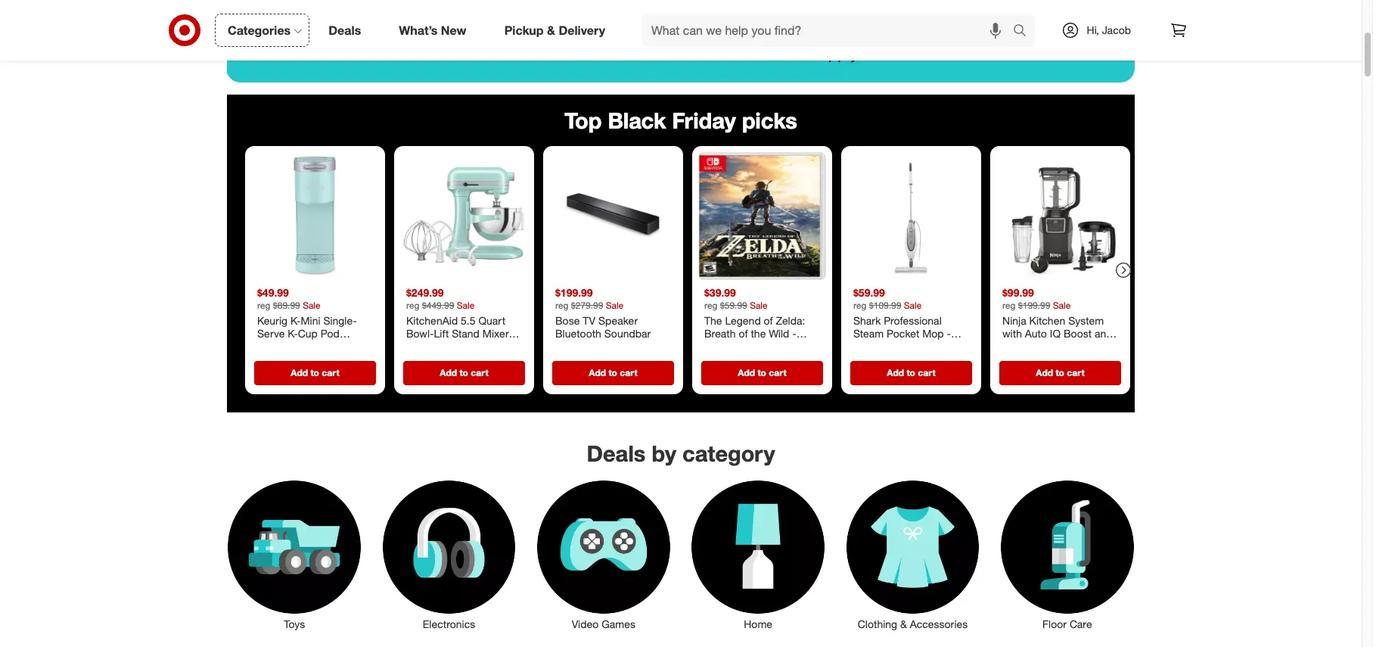 Task type: locate. For each thing, give the bounding box(es) containing it.
reg up bose
[[556, 299, 569, 311]]

sale inside $199.99 reg $279.99 sale bose tv speaker bluetooth soundbar
[[606, 299, 624, 311]]

sale up professional
[[904, 299, 922, 311]]

$59.99
[[854, 286, 885, 299], [720, 299, 748, 311]]

with
[[1003, 327, 1023, 340]]

k- down '$89.99'
[[291, 314, 301, 327]]

add to cart button down soundbar
[[553, 361, 674, 385]]

sale for legend
[[750, 299, 768, 311]]

the up switch
[[751, 327, 766, 340]]

clothing & accessories
[[858, 618, 968, 630]]

search
[[1006, 24, 1043, 39]]

mixer
[[483, 327, 509, 340]]

add to cart down pocket
[[887, 367, 936, 378]]

reg
[[257, 299, 271, 311], [406, 299, 420, 311], [556, 299, 569, 311], [705, 299, 718, 311], [854, 299, 867, 311], [1003, 299, 1016, 311]]

some
[[694, 43, 736, 63]]

5 sale from the left
[[904, 299, 922, 311]]

$39.99
[[705, 286, 736, 299]]

sale
[[303, 299, 321, 311], [457, 299, 475, 311], [606, 299, 624, 311], [750, 299, 768, 311], [904, 299, 922, 311], [1053, 299, 1071, 311]]

0 horizontal spatial &
[[547, 22, 556, 38]]

6 to from the left
[[1056, 367, 1065, 378]]

to down pocket
[[907, 367, 916, 378]]

sale inside $39.99 reg $59.99 sale the legend of zelda: breath of the wild - nintendo switch
[[750, 299, 768, 311]]

$59.99 up legend
[[720, 299, 748, 311]]

on
[[897, 26, 915, 46]]

to for auto
[[1056, 367, 1065, 378]]

5 add from the left
[[887, 367, 905, 378]]

wild
[[769, 327, 790, 340]]

0 vertical spatial of
[[764, 314, 773, 327]]

add down switch
[[738, 367, 755, 378]]

deals left price
[[329, 22, 361, 38]]

lift
[[434, 327, 449, 340]]

4 to from the left
[[758, 367, 767, 378]]

add down pocket
[[887, 367, 905, 378]]

s3601
[[854, 340, 884, 353]]

of
[[764, 314, 773, 327], [739, 327, 748, 340]]

3 add from the left
[[589, 367, 606, 378]]

home
[[744, 618, 773, 630]]

to for breath
[[758, 367, 767, 378]]

1 vertical spatial the
[[751, 327, 766, 340]]

search button
[[1006, 14, 1043, 50]]

& inside the pickup & delivery link
[[547, 22, 556, 38]]

2 add from the left
[[440, 367, 457, 378]]

0 horizontal spatial deals
[[329, 22, 361, 38]]

1 sale from the left
[[303, 299, 321, 311]]

the
[[705, 314, 722, 327]]

- down pod
[[324, 340, 328, 353]]

black
[[608, 107, 666, 134]]

bluetooth
[[556, 327, 602, 340]]

pocket
[[887, 327, 920, 340]]

add for mop
[[887, 367, 905, 378]]

1 add to cart from the left
[[291, 367, 340, 378]]

keurig
[[257, 314, 288, 327]]

add down ice
[[440, 367, 457, 378]]

add to cart down blender
[[1036, 367, 1085, 378]]

& right clothing
[[901, 618, 907, 630]]

cart down soundbar
[[620, 367, 638, 378]]

add down maker
[[291, 367, 308, 378]]

deals by category
[[587, 439, 775, 467]]

zelda:
[[776, 314, 806, 327]]

0 vertical spatial deals
[[329, 22, 361, 38]]

5 cart from the left
[[918, 367, 936, 378]]

to down blender
[[1056, 367, 1065, 378]]

&
[[547, 22, 556, 38], [901, 618, 907, 630]]

reg up shark
[[854, 299, 867, 311]]

6 sale from the left
[[1053, 299, 1071, 311]]

add to cart button down blender
[[1000, 361, 1122, 385]]

to down maker
[[311, 367, 319, 378]]

floor
[[1043, 618, 1067, 630]]

12/24.
[[645, 43, 690, 63]]

2 cart from the left
[[471, 367, 489, 378]]

5 add to cart button from the left
[[851, 361, 973, 385]]

$99.99 reg $199.99 sale ninja kitchen system with auto iq boost and 7-speed blender
[[1003, 286, 1113, 353]]

reg inside $99.99 reg $199.99 sale ninja kitchen system with auto iq boost and 7-speed blender
[[1003, 299, 1016, 311]]

cart for the legend of zelda: breath of the wild - nintendo switch
[[769, 367, 787, 378]]

1 horizontal spatial $199.99
[[1019, 299, 1051, 311]]

0 vertical spatial the
[[655, 26, 678, 46]]

add
[[291, 367, 308, 378], [440, 367, 457, 378], [589, 367, 606, 378], [738, 367, 755, 378], [887, 367, 905, 378], [1036, 367, 1054, 378]]

shark
[[854, 314, 881, 327]]

tv
[[583, 314, 596, 327]]

$199.99 reg $279.99 sale bose tv speaker bluetooth soundbar
[[556, 286, 651, 340]]

k- up maker
[[288, 327, 298, 340]]

0 horizontal spatial and
[[613, 43, 640, 63]]

4 add to cart from the left
[[738, 367, 787, 378]]

reg down $249.99
[[406, 299, 420, 311]]

the
[[655, 26, 678, 46], [751, 327, 766, 340]]

goes
[[748, 26, 784, 46]]

2 add to cart button from the left
[[403, 361, 525, 385]]

to
[[311, 367, 319, 378], [460, 367, 468, 378], [609, 367, 618, 378], [758, 367, 767, 378], [907, 367, 916, 378], [1056, 367, 1065, 378]]

reg inside '$59.99 reg $109.99 sale shark professional steam pocket mop - s3601'
[[854, 299, 867, 311]]

purchased
[[963, 26, 1039, 46]]

- right mop
[[947, 327, 951, 340]]

jacob
[[1103, 23, 1132, 36]]

- inside '$59.99 reg $109.99 sale shark professional steam pocket mop - s3601'
[[947, 327, 951, 340]]

6 add to cart button from the left
[[1000, 361, 1122, 385]]

0 horizontal spatial the
[[655, 26, 678, 46]]

to down switch
[[758, 367, 767, 378]]

$199.99 up $279.99
[[556, 286, 593, 299]]

add to cart button down pocket
[[851, 361, 973, 385]]

0 horizontal spatial of
[[739, 327, 748, 340]]

sale inside the $249.99 reg $449.99 sale kitchenaid 5.5 quart bowl-lift stand mixer - ksm55 - ice
[[457, 299, 475, 311]]

2 add to cart from the left
[[440, 367, 489, 378]]

to down ice
[[460, 367, 468, 378]]

we'll match the price if it goes lower at target on items purchased between 10/22 and 12/24. some exclusions apply.
[[501, 26, 1039, 63]]

4 add to cart button from the left
[[702, 361, 824, 385]]

$199.99 up kitchen
[[1019, 299, 1051, 311]]

add to cart button for breath
[[702, 361, 824, 385]]

cart down switch
[[769, 367, 787, 378]]

2 reg from the left
[[406, 299, 420, 311]]

5.5
[[461, 314, 476, 327]]

3 add to cart from the left
[[589, 367, 638, 378]]

$249.99
[[406, 286, 444, 299]]

3 add to cart button from the left
[[553, 361, 674, 385]]

& for pickup
[[547, 22, 556, 38]]

1 vertical spatial and
[[1095, 327, 1113, 340]]

sale inside $99.99 reg $199.99 sale ninja kitchen system with auto iq boost and 7-speed blender
[[1053, 299, 1071, 311]]

professional
[[884, 314, 942, 327]]

items
[[920, 26, 959, 46]]

sale up legend
[[750, 299, 768, 311]]

5 reg from the left
[[854, 299, 867, 311]]

$109.99
[[870, 299, 902, 311]]

5 to from the left
[[907, 367, 916, 378]]

1 add from the left
[[291, 367, 308, 378]]

clothing & accessories link
[[836, 478, 991, 632]]

sale for k-
[[303, 299, 321, 311]]

sale up speaker
[[606, 299, 624, 311]]

floor care link
[[991, 478, 1145, 632]]

& for clothing
[[901, 618, 907, 630]]

1 vertical spatial &
[[901, 618, 907, 630]]

cart
[[322, 367, 340, 378], [471, 367, 489, 378], [620, 367, 638, 378], [769, 367, 787, 378], [918, 367, 936, 378], [1067, 367, 1085, 378]]

to for mop
[[907, 367, 916, 378]]

6 add to cart from the left
[[1036, 367, 1085, 378]]

$59.99 inside $39.99 reg $59.99 sale the legend of zelda: breath of the wild - nintendo switch
[[720, 299, 748, 311]]

add to cart button down ice
[[403, 361, 525, 385]]

- down the zelda:
[[793, 327, 797, 340]]

2 to from the left
[[460, 367, 468, 378]]

electronics
[[423, 618, 475, 630]]

add to cart for soundbar
[[589, 367, 638, 378]]

cart down mop
[[918, 367, 936, 378]]

add to cart button for lift
[[403, 361, 525, 385]]

- left ice
[[444, 340, 448, 353]]

1 vertical spatial deals
[[587, 439, 646, 467]]

$99.99
[[1003, 286, 1035, 299]]

guarantee:
[[481, 26, 565, 46]]

of down legend
[[739, 327, 748, 340]]

sale for professional
[[904, 299, 922, 311]]

2 sale from the left
[[457, 299, 475, 311]]

0 horizontal spatial $59.99
[[720, 299, 748, 311]]

1 horizontal spatial $59.99
[[854, 286, 885, 299]]

kitchen
[[1030, 314, 1066, 327]]

4 add from the left
[[738, 367, 755, 378]]

1 horizontal spatial of
[[764, 314, 773, 327]]

1 horizontal spatial and
[[1095, 327, 1113, 340]]

3 sale from the left
[[606, 299, 624, 311]]

1 horizontal spatial &
[[901, 618, 907, 630]]

deals
[[329, 22, 361, 38], [587, 439, 646, 467]]

and right 10/22
[[613, 43, 640, 63]]

the left the price
[[655, 26, 678, 46]]

reg up the
[[705, 299, 718, 311]]

- right mixer
[[512, 327, 516, 340]]

games
[[602, 618, 636, 630]]

what's new
[[399, 22, 467, 38]]

the inside $39.99 reg $59.99 sale the legend of zelda: breath of the wild - nintendo switch
[[751, 327, 766, 340]]

1 to from the left
[[311, 367, 319, 378]]

accessories
[[910, 618, 968, 630]]

reg down $99.99
[[1003, 299, 1016, 311]]

reg down $49.99
[[257, 299, 271, 311]]

reg inside $199.99 reg $279.99 sale bose tv speaker bluetooth soundbar
[[556, 299, 569, 311]]

quart
[[479, 314, 506, 327]]

1 horizontal spatial the
[[751, 327, 766, 340]]

cart down blender
[[1067, 367, 1085, 378]]

$199.99
[[556, 286, 593, 299], [1019, 299, 1051, 311]]

keurig k-mini single-serve k-cup pod coffee maker - oasis image
[[251, 152, 379, 280]]

single-
[[324, 314, 357, 327]]

sale up kitchen
[[1053, 299, 1071, 311]]

6 add from the left
[[1036, 367, 1054, 378]]

3 cart from the left
[[620, 367, 638, 378]]

add to cart down soundbar
[[589, 367, 638, 378]]

& right pickup
[[547, 22, 556, 38]]

delivery
[[559, 22, 606, 38]]

reg inside $39.99 reg $59.99 sale the legend of zelda: breath of the wild - nintendo switch
[[705, 299, 718, 311]]

1 horizontal spatial deals
[[587, 439, 646, 467]]

add to cart button for soundbar
[[553, 361, 674, 385]]

add to cart button for auto
[[1000, 361, 1122, 385]]

and down system
[[1095, 327, 1113, 340]]

sale inside $49.99 reg $89.99 sale keurig k-mini single- serve k-cup pod coffee maker - oasis
[[303, 299, 321, 311]]

5 add to cart from the left
[[887, 367, 936, 378]]

$59.99 up $109.99
[[854, 286, 885, 299]]

1 reg from the left
[[257, 299, 271, 311]]

- inside $39.99 reg $59.99 sale the legend of zelda: breath of the wild - nintendo switch
[[793, 327, 797, 340]]

sale inside '$59.99 reg $109.99 sale shark professional steam pocket mop - s3601'
[[904, 299, 922, 311]]

3 to from the left
[[609, 367, 618, 378]]

1 vertical spatial of
[[739, 327, 748, 340]]

6 cart from the left
[[1067, 367, 1085, 378]]

speed
[[1013, 340, 1044, 353]]

cart down oasis at the bottom left
[[322, 367, 340, 378]]

add to cart down ice
[[440, 367, 489, 378]]

sale up the 5.5
[[457, 299, 475, 311]]

6 reg from the left
[[1003, 299, 1016, 311]]

add down bluetooth
[[589, 367, 606, 378]]

reg inside the $249.99 reg $449.99 sale kitchenaid 5.5 quart bowl-lift stand mixer - ksm55 - ice
[[406, 299, 420, 311]]

cup
[[298, 327, 318, 340]]

carousel region
[[227, 94, 1135, 427]]

0 vertical spatial and
[[613, 43, 640, 63]]

add to cart
[[291, 367, 340, 378], [440, 367, 489, 378], [589, 367, 638, 378], [738, 367, 787, 378], [887, 367, 936, 378], [1036, 367, 1085, 378]]

floor care
[[1043, 618, 1093, 630]]

ice
[[451, 340, 465, 353]]

add to cart down maker
[[291, 367, 340, 378]]

0 vertical spatial k-
[[291, 314, 301, 327]]

0 horizontal spatial $199.99
[[556, 286, 593, 299]]

add to cart for serve
[[291, 367, 340, 378]]

& inside clothing & accessories link
[[901, 618, 907, 630]]

add to cart button down switch
[[702, 361, 824, 385]]

$39.99 reg $59.99 sale the legend of zelda: breath of the wild - nintendo switch
[[705, 286, 806, 353]]

top
[[565, 107, 602, 134]]

$199.99 inside $199.99 reg $279.99 sale bose tv speaker bluetooth soundbar
[[556, 286, 593, 299]]

home link
[[681, 478, 836, 632]]

sale up mini
[[303, 299, 321, 311]]

boost
[[1064, 327, 1092, 340]]

add to cart down switch
[[738, 367, 787, 378]]

add down speed
[[1036, 367, 1054, 378]]

to down soundbar
[[609, 367, 618, 378]]

to for lift
[[460, 367, 468, 378]]

3 reg from the left
[[556, 299, 569, 311]]

4 sale from the left
[[750, 299, 768, 311]]

bose
[[556, 314, 580, 327]]

and inside we'll match the price if it goes lower at target on items purchased between 10/22 and 12/24. some exclusions apply.
[[613, 43, 640, 63]]

4 cart from the left
[[769, 367, 787, 378]]

add to cart button down maker
[[254, 361, 376, 385]]

price
[[682, 26, 718, 46]]

steam
[[854, 327, 884, 340]]

1 add to cart button from the left
[[254, 361, 376, 385]]

reg inside $49.99 reg $89.99 sale keurig k-mini single- serve k-cup pod coffee maker - oasis
[[257, 299, 271, 311]]

ninja
[[1003, 314, 1027, 327]]

add to cart for auto
[[1036, 367, 1085, 378]]

1 cart from the left
[[322, 367, 340, 378]]

4 reg from the left
[[705, 299, 718, 311]]

cart down stand
[[471, 367, 489, 378]]

cart for kitchenaid 5.5 quart bowl-lift stand mixer - ksm55 - ice
[[471, 367, 489, 378]]

0 vertical spatial &
[[547, 22, 556, 38]]

add to cart for lift
[[440, 367, 489, 378]]

of up wild
[[764, 314, 773, 327]]

to for serve
[[311, 367, 319, 378]]

and inside $99.99 reg $199.99 sale ninja kitchen system with auto iq boost and 7-speed blender
[[1095, 327, 1113, 340]]

deals left by
[[587, 439, 646, 467]]

video games
[[572, 618, 636, 630]]

deals for deals
[[329, 22, 361, 38]]



Task type: describe. For each thing, give the bounding box(es) containing it.
between
[[501, 43, 563, 63]]

stand
[[452, 327, 480, 340]]

add for auto
[[1036, 367, 1054, 378]]

$49.99
[[257, 286, 289, 299]]

10/22
[[568, 43, 609, 63]]

toys
[[284, 618, 305, 630]]

add to cart button for mop
[[851, 361, 973, 385]]

maker
[[292, 340, 321, 353]]

- inside $49.99 reg $89.99 sale keurig k-mini single- serve k-cup pod coffee maker - oasis
[[324, 340, 328, 353]]

oasis
[[331, 340, 358, 353]]

friday
[[673, 107, 736, 134]]

$59.99 reg $109.99 sale shark professional steam pocket mop - s3601
[[854, 286, 951, 353]]

soundbar
[[605, 327, 651, 340]]

reg for $99.99
[[1003, 299, 1016, 311]]

categories
[[228, 22, 291, 38]]

$89.99
[[273, 299, 300, 311]]

add for soundbar
[[589, 367, 606, 378]]

deals link
[[316, 14, 380, 47]]

cart for keurig k-mini single- serve k-cup pod coffee maker - oasis
[[322, 367, 340, 378]]

by
[[652, 439, 677, 467]]

nintendo
[[705, 340, 748, 353]]

pickup
[[505, 22, 544, 38]]

if
[[723, 26, 731, 46]]

$49.99 reg $89.99 sale keurig k-mini single- serve k-cup pod coffee maker - oasis
[[257, 286, 358, 353]]

hi,
[[1087, 23, 1100, 36]]

picks
[[742, 107, 798, 134]]

match
[[606, 26, 651, 46]]

$449.99
[[422, 299, 455, 311]]

add for serve
[[291, 367, 308, 378]]

kitchenaid 5.5 quart bowl-lift stand mixer - ksm55 - ice image
[[400, 152, 528, 280]]

sale for kitchen
[[1053, 299, 1071, 311]]

pod
[[321, 327, 340, 340]]

7-
[[1003, 340, 1013, 353]]

cart for shark professional steam pocket mop - s3601
[[918, 367, 936, 378]]

category
[[683, 439, 775, 467]]

mop
[[923, 327, 944, 340]]

reg for $249.99
[[406, 299, 420, 311]]

$59.99 inside '$59.99 reg $109.99 sale shark professional steam pocket mop - s3601'
[[854, 286, 885, 299]]

add for lift
[[440, 367, 457, 378]]

apply.
[[820, 43, 861, 63]]

price
[[385, 26, 424, 46]]

care
[[1070, 618, 1093, 630]]

shark professional steam pocket mop - s3601 image
[[848, 152, 976, 280]]

breath
[[705, 327, 736, 340]]

What can we help you find? suggestions appear below search field
[[643, 14, 1017, 47]]

add to cart for breath
[[738, 367, 787, 378]]

cart for ninja kitchen system with auto iq boost and 7-speed blender
[[1067, 367, 1085, 378]]

lower
[[788, 26, 826, 46]]

what's
[[399, 22, 438, 38]]

match
[[429, 26, 476, 46]]

the inside we'll match the price if it goes lower at target on items purchased between 10/22 and 12/24. some exclusions apply.
[[655, 26, 678, 46]]

video games link
[[527, 478, 681, 632]]

reg for $49.99
[[257, 299, 271, 311]]

exclusions
[[741, 43, 816, 63]]

new
[[441, 22, 467, 38]]

deals for deals by category
[[587, 439, 646, 467]]

add for breath
[[738, 367, 755, 378]]

$249.99 reg $449.99 sale kitchenaid 5.5 quart bowl-lift stand mixer - ksm55 - ice
[[406, 286, 516, 353]]

reg for $59.99
[[854, 299, 867, 311]]

ninja kitchen system with auto iq boost and 7-speed blender image
[[997, 152, 1125, 280]]

it
[[735, 26, 744, 46]]

bowl-
[[406, 327, 434, 340]]

bose tv speaker bluetooth soundbar image
[[550, 152, 677, 280]]

blender
[[1047, 340, 1084, 353]]

electronics link
[[372, 478, 527, 632]]

reg for $39.99
[[705, 299, 718, 311]]

the legend of zelda: breath of the wild - nintendo switch image
[[699, 152, 827, 280]]

add to cart for mop
[[887, 367, 936, 378]]

$199.99 inside $99.99 reg $199.99 sale ninja kitchen system with auto iq boost and 7-speed blender
[[1019, 299, 1051, 311]]

1 vertical spatial k-
[[288, 327, 298, 340]]

mini
[[301, 314, 321, 327]]

video
[[572, 618, 599, 630]]

to for soundbar
[[609, 367, 618, 378]]

pickup & delivery link
[[492, 14, 624, 47]]

switch
[[751, 340, 783, 353]]

pickup & delivery
[[505, 22, 606, 38]]

top black friday picks
[[565, 107, 798, 134]]

categories link
[[215, 14, 310, 47]]

at
[[831, 26, 845, 46]]

target
[[849, 26, 893, 46]]

iq
[[1050, 327, 1061, 340]]

system
[[1069, 314, 1105, 327]]

$279.99
[[571, 299, 604, 311]]

holiday price match guarantee:
[[324, 26, 565, 46]]

ksm55
[[406, 340, 441, 353]]

kitchenaid
[[406, 314, 458, 327]]

add to cart button for serve
[[254, 361, 376, 385]]

sale for tv
[[606, 299, 624, 311]]

sale for 5.5
[[457, 299, 475, 311]]

cart for bose tv speaker bluetooth soundbar
[[620, 367, 638, 378]]

clothing
[[858, 618, 898, 630]]

serve
[[257, 327, 285, 340]]

we'll
[[569, 26, 602, 46]]

reg for $199.99
[[556, 299, 569, 311]]



Task type: vqa. For each thing, say whether or not it's contained in the screenshot.


